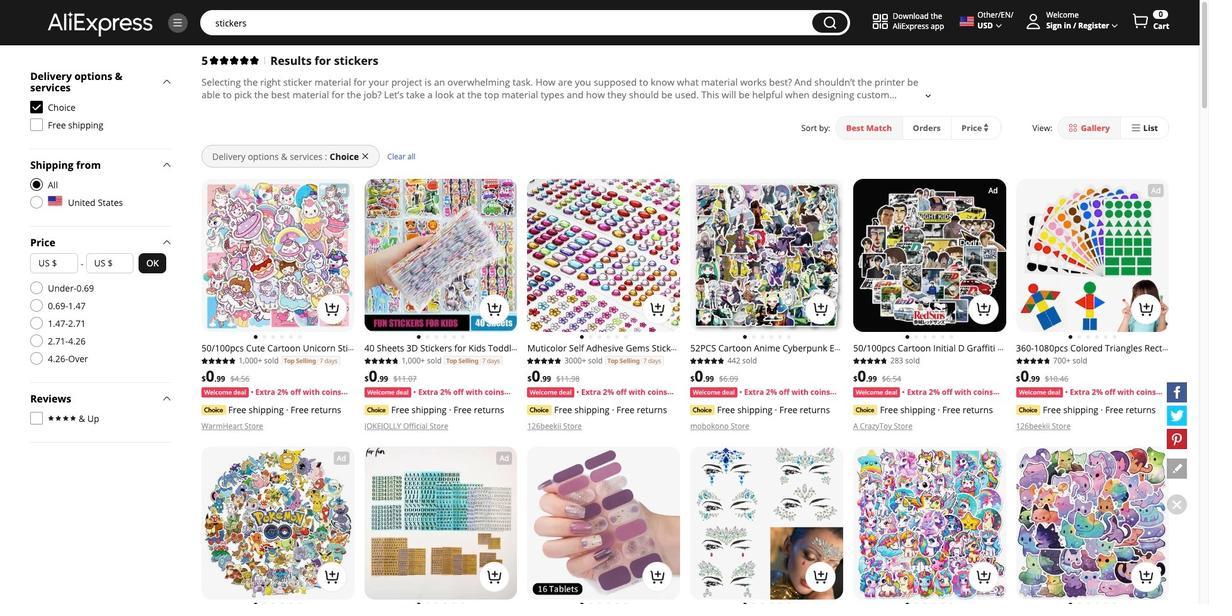 Task type: describe. For each thing, give the bounding box(es) containing it.
50/100pcs kawaii pikachu anime pokemon stickers for laptop suitcase skateboard guitar phone cartoon sticker kid gift toys image
[[202, 447, 354, 599]]

shoes men text field
[[209, 16, 806, 29]]

3 11l24uk image from the top
[[30, 352, 43, 365]]

2 11l24uk image from the top
[[30, 299, 43, 312]]

50/100pcs cartoon initial d graffiti stickers car guitar motorcycle luggage suitcase diy classic toy decal sticker for kid image
[[853, 179, 1006, 332]]

10/30/50pcs cute starry sky cat pvc sticker aesthetic chidlren's stationery decoration scrapbooking school supplies for kids image
[[1016, 447, 1169, 599]]

1 11l24uk image from the top
[[30, 196, 43, 208]]

for fun 2-9mm alphabet letters numbers decor stickers gold silver epoxy resin filler for diy silicone molds craft making image
[[364, 447, 517, 599]]

6pcs mermaid face jewels gems rhinestones rave eye body temporary stickers crystal face stickers decorations for festival party image
[[690, 447, 843, 599]]

40 sheets 3d stickers for kids toddlers puffy stickers variety pack for scrapbooking bullet journal toys for children girls boy image
[[364, 179, 517, 332]]

2 11l24uk image from the top
[[30, 317, 43, 329]]

360-1080pcs colored triangles rectangular dot stickers for kids student diy jigsaw puzzle geometry stickers scrapbook labels image
[[1016, 179, 1169, 332]]

50/100pcs cute cartoon unicorn stickers for laptop luggage phone car scooter funny vinyl decal for kids girl children gift image
[[202, 179, 354, 332]]

muticolor self adhesive gems stickers for crafts bling rhinestones assorted shapes jewels rhinestones stickers girls kids gifts image
[[527, 179, 680, 332]]

1 11l24uk image from the top
[[30, 282, 43, 294]]



Task type: vqa. For each thing, say whether or not it's contained in the screenshot.
Pound
no



Task type: locate. For each thing, give the bounding box(es) containing it.
11l24uk image
[[30, 282, 43, 294], [30, 299, 43, 312], [30, 352, 43, 365]]

3 11l24uk image from the top
[[30, 334, 43, 347]]

0 vertical spatial 11l24uk image
[[30, 196, 43, 208]]

1sqid_b image
[[172, 17, 183, 28]]

4ftxrwp image
[[30, 118, 43, 131]]

52pcs cartoon anime cyberpunk edgerunners stickers for suitcase skateboard guitar laptop decor waterproof sticker kids toys image
[[690, 179, 843, 332]]

None button
[[812, 13, 848, 33]]

0 vertical spatial 11l24uk image
[[30, 282, 43, 294]]

4ftxrwp image
[[30, 412, 43, 425]]

1 vertical spatial 11l24uk image
[[30, 299, 43, 312]]

glitter full cover nail stickers love heart purple pink nail wraps self adhesive nail sticker creative nail art paper decoration image
[[527, 447, 680, 599]]

2 vertical spatial 11l24uk image
[[30, 352, 43, 365]]

1 vertical spatial 11l24uk image
[[30, 317, 43, 329]]

11l24uk image
[[30, 196, 43, 208], [30, 317, 43, 329], [30, 334, 43, 347]]

2 vertical spatial 11l24uk image
[[30, 334, 43, 347]]

10/30/50pcs unicorn flight pvc sticker aesthetic decoration scrapbooking children's korean stationery school supplies for kids image
[[853, 447, 1006, 599]]



